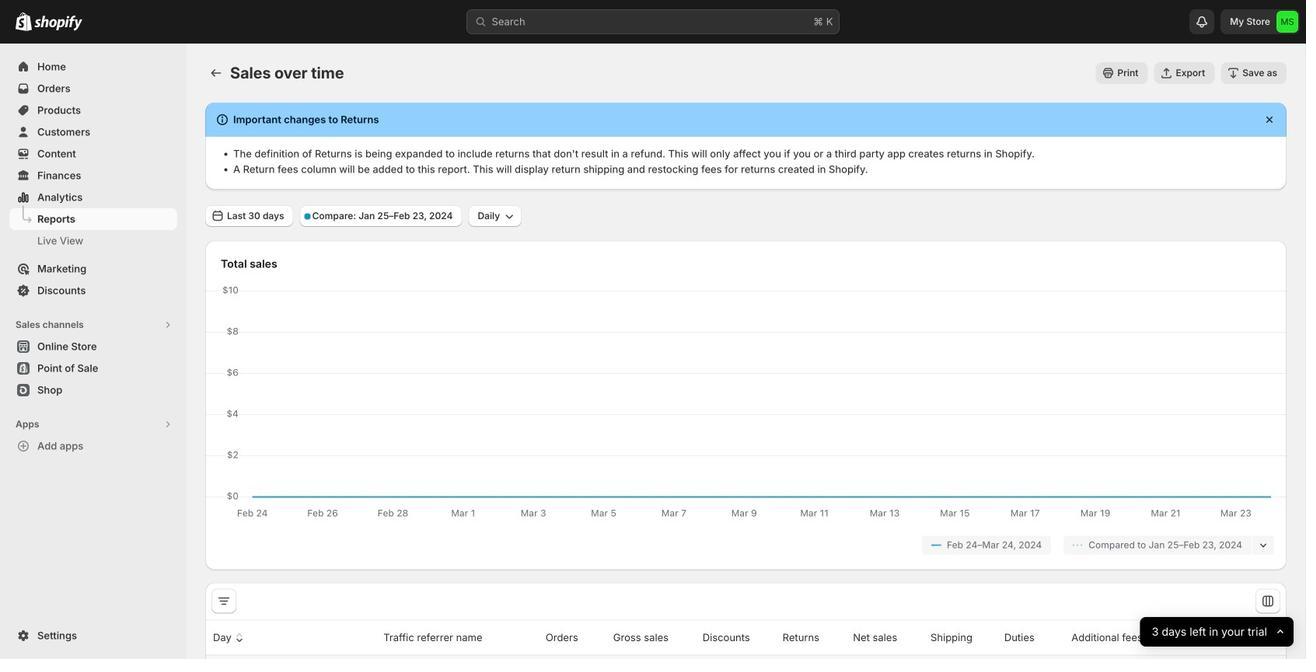 Task type: locate. For each thing, give the bounding box(es) containing it.
0 horizontal spatial shopify image
[[16, 12, 32, 31]]

shopify image
[[16, 12, 32, 31], [34, 15, 82, 31]]



Task type: vqa. For each thing, say whether or not it's contained in the screenshot.
quantity
no



Task type: describe. For each thing, give the bounding box(es) containing it.
1 horizontal spatial shopify image
[[34, 15, 82, 31]]

my store image
[[1277, 11, 1299, 33]]



